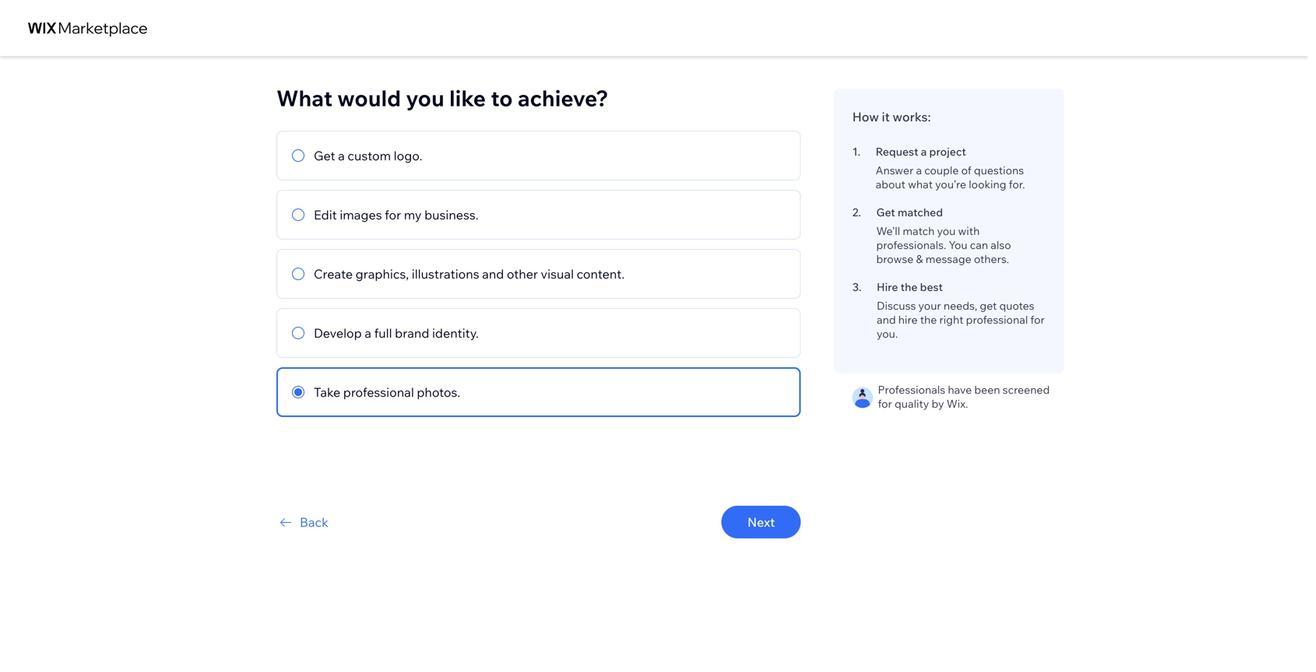 Task type: locate. For each thing, give the bounding box(es) containing it.
for
[[385, 207, 401, 223], [1031, 313, 1045, 327], [878, 397, 892, 411]]

other
[[507, 266, 538, 282]]

brand
[[395, 326, 429, 341]]

0 vertical spatial you
[[406, 85, 445, 112]]

1 horizontal spatial for
[[878, 397, 892, 411]]

a left project
[[921, 145, 927, 158]]

1 vertical spatial get
[[877, 206, 895, 219]]

you up you
[[937, 224, 956, 238]]

to
[[491, 85, 513, 112]]

create graphics, illustrations and other visual content.
[[314, 266, 625, 282]]

. for 2
[[859, 206, 861, 219]]

option group
[[276, 131, 801, 417]]

content.
[[577, 266, 625, 282]]

achieve?
[[518, 85, 609, 112]]

. for 3
[[859, 280, 862, 294]]

the down your
[[920, 313, 937, 327]]

professional down get
[[966, 313, 1028, 327]]

create
[[314, 266, 353, 282]]

0 vertical spatial and
[[482, 266, 504, 282]]

1 vertical spatial the
[[920, 313, 937, 327]]

1 horizontal spatial and
[[877, 313, 896, 327]]

0 vertical spatial .
[[858, 145, 861, 158]]

visual
[[541, 266, 574, 282]]

. for 1
[[858, 145, 861, 158]]

the right hire
[[901, 280, 918, 294]]

get inside get matched we'll match you with professionals. you can also browse & message others.
[[877, 206, 895, 219]]

0 horizontal spatial the
[[901, 280, 918, 294]]

you inside get matched we'll match you with professionals. you can also browse & message others.
[[937, 224, 956, 238]]

1 vertical spatial for
[[1031, 313, 1045, 327]]

edit
[[314, 207, 337, 223]]

what
[[908, 178, 933, 191]]

you.
[[877, 327, 898, 341]]

1 vertical spatial professional
[[343, 385, 414, 400]]

take
[[314, 385, 341, 400]]

0 horizontal spatial get
[[314, 148, 335, 164]]

get
[[314, 148, 335, 164], [877, 206, 895, 219]]

option group containing get a custom logo.
[[276, 131, 801, 417]]

a for get a custom logo.
[[338, 148, 345, 164]]

3 .
[[853, 280, 862, 294]]

answer
[[876, 164, 914, 177]]

get a custom logo.
[[314, 148, 422, 164]]

professional right the take
[[343, 385, 414, 400]]

identity.
[[432, 326, 479, 341]]

illustrations
[[412, 266, 479, 282]]

develop a full brand identity.
[[314, 326, 479, 341]]

a up what
[[916, 164, 922, 177]]

1 horizontal spatial professional
[[966, 313, 1028, 327]]

been
[[975, 383, 1000, 397]]

images
[[340, 207, 382, 223]]

1 horizontal spatial you
[[937, 224, 956, 238]]

a left 'full'
[[365, 326, 372, 341]]

0 vertical spatial get
[[314, 148, 335, 164]]

2 vertical spatial for
[[878, 397, 892, 411]]

hire
[[877, 280, 898, 294]]

.
[[858, 145, 861, 158], [859, 206, 861, 219], [859, 280, 862, 294]]

you're
[[936, 178, 967, 191]]

you
[[406, 85, 445, 112], [937, 224, 956, 238]]

of
[[962, 164, 972, 177]]

request
[[876, 145, 919, 158]]

1 vertical spatial you
[[937, 224, 956, 238]]

get left custom
[[314, 148, 335, 164]]

the
[[901, 280, 918, 294], [920, 313, 937, 327]]

and
[[482, 266, 504, 282], [877, 313, 896, 327]]

1 vertical spatial .
[[859, 206, 861, 219]]

1
[[853, 145, 858, 158]]

needs,
[[944, 299, 978, 313]]

2 vertical spatial .
[[859, 280, 862, 294]]

1 .
[[853, 145, 861, 158]]

your
[[919, 299, 941, 313]]

0 horizontal spatial and
[[482, 266, 504, 282]]

it
[[882, 109, 890, 125]]

professionals.
[[877, 238, 947, 252]]

a
[[921, 145, 927, 158], [338, 148, 345, 164], [916, 164, 922, 177], [365, 326, 372, 341]]

0 horizontal spatial you
[[406, 85, 445, 112]]

others.
[[974, 252, 1009, 266]]

get up we'll
[[877, 206, 895, 219]]

0 horizontal spatial professional
[[343, 385, 414, 400]]

questions
[[974, 164, 1024, 177]]

for down the quotes
[[1031, 313, 1045, 327]]

for.
[[1009, 178, 1025, 191]]

0 vertical spatial professional
[[966, 313, 1028, 327]]

a left custom
[[338, 148, 345, 164]]

1 vertical spatial and
[[877, 313, 896, 327]]

wix.
[[947, 397, 968, 411]]

best
[[920, 280, 943, 294]]

next button
[[722, 506, 801, 539]]

get inside option group
[[314, 148, 335, 164]]

professional
[[966, 313, 1028, 327], [343, 385, 414, 400]]

and left other
[[482, 266, 504, 282]]

what
[[276, 85, 333, 112]]

with
[[958, 224, 980, 238]]

2 horizontal spatial for
[[1031, 313, 1045, 327]]

0 vertical spatial the
[[901, 280, 918, 294]]

and up you.
[[877, 313, 896, 327]]

&
[[916, 252, 923, 266]]

hire the best discuss your needs, get quotes and hire the right professional for you.
[[877, 280, 1045, 341]]

1 horizontal spatial the
[[920, 313, 937, 327]]

business.
[[425, 207, 479, 223]]

1 horizontal spatial get
[[877, 206, 895, 219]]

0 vertical spatial for
[[385, 207, 401, 223]]

for left the quality on the right
[[878, 397, 892, 411]]

0 horizontal spatial for
[[385, 207, 401, 223]]

you left the like
[[406, 85, 445, 112]]

request a project answer a couple of questions about what you're looking for.
[[876, 145, 1025, 191]]

for left my
[[385, 207, 401, 223]]

quotes
[[1000, 299, 1035, 313]]



Task type: describe. For each thing, give the bounding box(es) containing it.
back
[[300, 515, 328, 530]]

how it works:
[[853, 109, 931, 125]]

match
[[903, 224, 935, 238]]

my
[[404, 207, 422, 223]]

professional inside option group
[[343, 385, 414, 400]]

2
[[853, 206, 859, 219]]

and inside hire the best discuss your needs, get quotes and hire the right professional for you.
[[877, 313, 896, 327]]

have
[[948, 383, 972, 397]]

logo.
[[394, 148, 422, 164]]

matched
[[898, 206, 943, 219]]

works:
[[893, 109, 931, 125]]

about
[[876, 178, 906, 191]]

a for request a project answer a couple of questions about what you're looking for.
[[921, 145, 927, 158]]

get for get matched we'll match you with professionals. you can also browse & message others.
[[877, 206, 895, 219]]

custom
[[348, 148, 391, 164]]

back button
[[276, 513, 328, 532]]

discuss
[[877, 299, 916, 313]]

like
[[449, 85, 486, 112]]

for inside the professionals have been screened for quality by wix.
[[878, 397, 892, 411]]

get matched we'll match you with professionals. you can also browse & message others.
[[877, 206, 1011, 266]]

get
[[980, 299, 997, 313]]

quality
[[895, 397, 929, 411]]

right
[[940, 313, 964, 327]]

professional inside hire the best discuss your needs, get quotes and hire the right professional for you.
[[966, 313, 1028, 327]]

screened
[[1003, 383, 1050, 397]]

next
[[748, 515, 775, 530]]

professionals
[[878, 383, 946, 397]]

a for develop a full brand identity.
[[365, 326, 372, 341]]

message
[[926, 252, 972, 266]]

3
[[853, 280, 859, 294]]

professionals have been screened for quality by wix.
[[878, 383, 1050, 411]]

what would you like to achieve?
[[276, 85, 609, 112]]

photos.
[[417, 385, 461, 400]]

by
[[932, 397, 944, 411]]

hire
[[899, 313, 918, 327]]

you
[[949, 238, 968, 252]]

2 .
[[853, 206, 861, 219]]

project
[[930, 145, 966, 158]]

we'll
[[877, 224, 901, 238]]

for inside option group
[[385, 207, 401, 223]]

edit images for my business.
[[314, 207, 479, 223]]

full
[[374, 326, 392, 341]]

can
[[970, 238, 988, 252]]

graphics,
[[356, 266, 409, 282]]

for inside hire the best discuss your needs, get quotes and hire the right professional for you.
[[1031, 313, 1045, 327]]

how
[[853, 109, 879, 125]]

develop
[[314, 326, 362, 341]]

looking
[[969, 178, 1007, 191]]

browse
[[877, 252, 914, 266]]

couple
[[925, 164, 959, 177]]

take professional photos.
[[314, 385, 461, 400]]

get for get a custom logo.
[[314, 148, 335, 164]]

also
[[991, 238, 1011, 252]]

would
[[337, 85, 401, 112]]



Task type: vqa. For each thing, say whether or not it's contained in the screenshot.
full
yes



